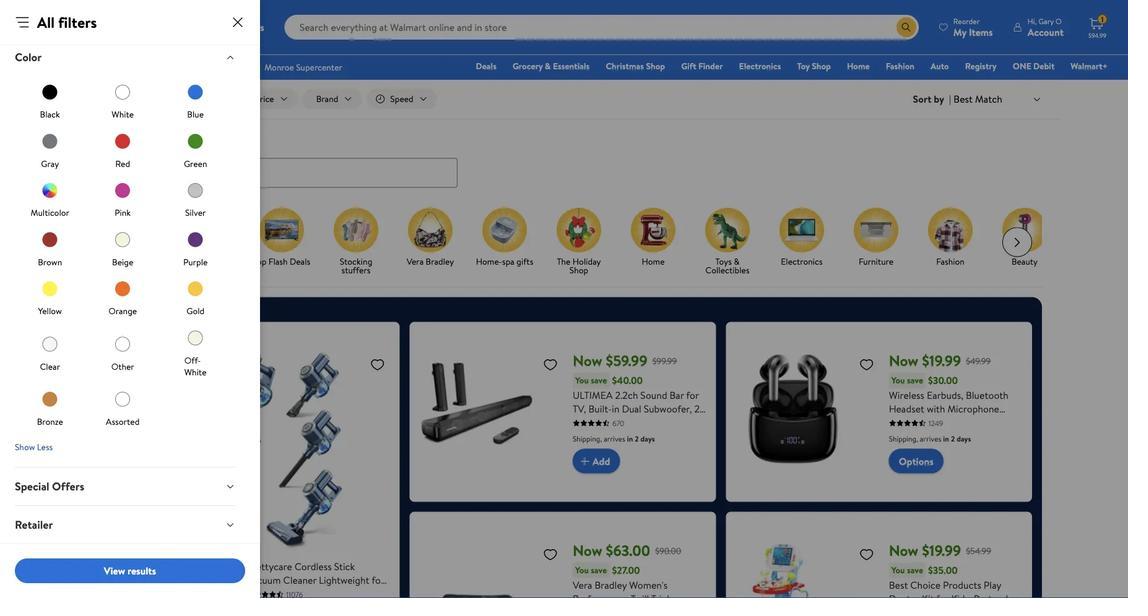 Task type: locate. For each thing, give the bounding box(es) containing it.
less
[[37, 442, 53, 454]]

2 inside you save $40.00 ultimea 2.2ch sound bar for tv, built-in dual subwoofer, 2 in 1 separable bluetooth 5.3 soundbar , bassmax adjustable tv surround sound bar, hdmi-arc/optical/aux home theater speakers, wall mount
[[695, 402, 700, 416]]

deals up 'deals' link
[[477, 34, 513, 55]]

2 for now $19.99
[[951, 434, 955, 444]]

: left 04
[[649, 32, 652, 46]]

all filters inside all filters dialog
[[37, 12, 97, 33]]

0 vertical spatial all
[[37, 12, 55, 33]]

10 up min
[[629, 28, 643, 49]]

0 vertical spatial bluetooth
[[966, 389, 1009, 402]]

you up wireless at the right of page
[[892, 375, 905, 387]]

color
[[15, 50, 42, 65]]

you for vera
[[575, 565, 589, 577]]

all up 'color'
[[37, 12, 55, 33]]

1 vertical spatial filters
[[119, 93, 141, 105]]

days left bar,
[[641, 434, 655, 444]]

in left built-
[[573, 416, 580, 430]]

bar,
[[658, 443, 674, 457]]

shipping, arrives in 2 days inside now $59.99 group
[[573, 434, 655, 444]]

$19.99
[[922, 351, 961, 372], [922, 541, 961, 562]]

save for best
[[907, 565, 923, 577]]

0 horizontal spatial &
[[545, 60, 551, 72]]

shop
[[646, 60, 665, 72], [812, 60, 831, 72], [108, 256, 127, 268], [182, 256, 201, 268], [570, 264, 588, 276]]

close panel image
[[230, 15, 245, 30]]

vera bradley link
[[398, 208, 463, 269]]

1 : from the left
[[591, 32, 594, 46]]

0 horizontal spatial bradley
[[426, 256, 454, 268]]

$19.99 up $30.00
[[922, 351, 961, 372]]

now inside group
[[573, 351, 602, 372]]

3 : from the left
[[649, 32, 652, 46]]

for right bar
[[686, 389, 699, 402]]

yellow
[[38, 305, 62, 317]]

add to favorites list, ultimea 2.2ch sound bar for tv, built-in dual subwoofer, 2 in 1 separable bluetooth 5.3 soundbar , bassmax adjustable tv surround sound bar, hdmi-arc/optical/aux home theater speakers, wall mount image
[[543, 357, 558, 373]]

0 vertical spatial bradley
[[426, 256, 454, 268]]

toys
[[716, 256, 732, 268]]

fashion down fashion image
[[937, 256, 965, 268]]

pink
[[115, 207, 131, 219]]

1 vertical spatial fashion link
[[918, 208, 983, 269]]

save inside you save $35.00 best choice products play doctor kit for kids, preten
[[907, 565, 923, 577]]

you inside you save $40.00 ultimea 2.2ch sound bar for tv, built-in dual subwoofer, 2 in 1 separable bluetooth 5.3 soundbar , bassmax adjustable tv surround sound bar, hdmi-arc/optical/aux home theater speakers, wall mount
[[575, 375, 589, 387]]

1 horizontal spatial all
[[203, 256, 211, 268]]

2 horizontal spatial 2
[[951, 434, 955, 444]]

vera down vera bradley "image"
[[407, 256, 424, 268]]

shop all deals
[[108, 256, 158, 268]]

0 vertical spatial electronics link
[[734, 59, 787, 73]]

: up christmas at the top right
[[620, 32, 623, 46]]

2 shipping, from the left
[[889, 434, 918, 444]]

now $19.99 group
[[736, 332, 1023, 498], [736, 522, 1023, 599]]

you up performance
[[575, 565, 589, 577]]

filters
[[58, 12, 97, 33], [119, 93, 141, 105]]

1 vertical spatial electronics link
[[770, 208, 834, 269]]

timer containing 03
[[79, 22, 1050, 69]]

2 vertical spatial home
[[573, 470, 599, 484]]

1 horizontal spatial days
[[641, 434, 655, 444]]

results
[[128, 565, 156, 578]]

hair
[[321, 587, 339, 599]]

hdmi-
[[573, 457, 603, 470]]

gray button
[[39, 130, 61, 170]]

bradley down "$27.00"
[[595, 579, 627, 592]]

days inside now $59.99 group
[[641, 434, 655, 444]]

1 vertical spatial vera
[[573, 579, 592, 592]]

arrives for $59.99
[[604, 434, 625, 444]]

, inside you save $30.00 wireless earbuds, bluetooth headset with microphone touch control , ipx7 waterproof, high-fidelity stereo earphones for sports and work，compatible with iphone 13 pro max xs xr samsung android
[[952, 416, 955, 430]]

1 vertical spatial now $19.99 group
[[736, 522, 1023, 599]]

shop inside christmas shop link
[[646, 60, 665, 72]]

0 horizontal spatial home
[[573, 470, 599, 484]]

2 arrives from the left
[[920, 434, 942, 444]]

1 vertical spatial all
[[107, 93, 117, 105]]

flash right the purple
[[214, 256, 233, 268]]

the holiday shop link
[[547, 208, 611, 277]]

2
[[695, 402, 700, 416], [635, 434, 639, 444], [951, 434, 955, 444]]

home image
[[631, 208, 676, 252]]

you for ultimea
[[575, 375, 589, 387]]

1 vertical spatial $19.99
[[922, 541, 961, 562]]

next slide for chipmodulewithimages list image
[[1003, 228, 1032, 257]]

, left ipx7
[[952, 416, 955, 430]]

1 vertical spatial all filters
[[107, 93, 141, 105]]

all inside all filters button
[[107, 93, 117, 105]]

walmart+ link
[[1065, 59, 1114, 73]]

now for now $19.99 $49.99
[[889, 351, 919, 372]]

now inside "group"
[[103, 559, 148, 590]]

christmas shop
[[606, 60, 665, 72]]

with right xs
[[992, 457, 1010, 470]]

now $59.99 $99.99
[[573, 351, 677, 372]]

bluetooth inside you save $40.00 ultimea 2.2ch sound bar for tv, built-in dual subwoofer, 2 in 1 separable bluetooth 5.3 soundbar , bassmax adjustable tv surround sound bar, hdmi-arc/optical/aux home theater speakers, wall mount
[[633, 416, 676, 430]]

0 horizontal spatial 2
[[635, 434, 639, 444]]

1 up '$94.99' in the right top of the page
[[1101, 14, 1104, 25]]

multicolor
[[31, 207, 69, 219]]

2 now $19.99 group from the top
[[736, 522, 1023, 599]]

1 horizontal spatial filters
[[119, 93, 141, 105]]

0 vertical spatial fashion link
[[880, 59, 920, 73]]

save inside you save $30.00 wireless earbuds, bluetooth headset with microphone touch control , ipx7 waterproof, high-fidelity stereo earphones for sports and work，compatible with iphone 13 pro max xs xr samsung android
[[907, 375, 923, 387]]

all filters inside all filters button
[[107, 93, 141, 105]]

0 horizontal spatial 1
[[583, 416, 586, 430]]

off-
[[184, 355, 201, 367]]

1 horizontal spatial 2
[[695, 402, 700, 416]]

for inside you save $30.00 wireless earbuds, bluetooth headset with microphone touch control , ipx7 waterproof, high-fidelity stereo earphones for sports and work，compatible with iphone 13 pro max xs xr samsung android
[[967, 443, 980, 457]]

0 vertical spatial home
[[847, 60, 870, 72]]

2 $19.99 from the top
[[922, 541, 961, 562]]

0 horizontal spatial fashion
[[886, 60, 915, 72]]

1 vertical spatial white
[[184, 367, 207, 379]]

all down flash deals image
[[203, 256, 211, 268]]

fidelity
[[968, 430, 999, 443]]

1 10 from the left
[[600, 28, 614, 49]]

by
[[934, 92, 945, 106]]

0 horizontal spatial white
[[112, 108, 134, 120]]

blue button
[[184, 81, 207, 120]]

0 vertical spatial now $19.99 group
[[736, 332, 1023, 498]]

1 horizontal spatial vera
[[573, 579, 592, 592]]

1 shipping, from the left
[[573, 434, 602, 444]]

0 vertical spatial sound
[[641, 389, 667, 402]]

& right toys
[[734, 256, 740, 268]]

shop all deals link
[[101, 208, 165, 269]]

electronics down electronics image at the top
[[781, 256, 823, 268]]

home link
[[842, 59, 876, 73], [621, 208, 686, 269]]

2 shipping, arrives in 2 days from the left
[[889, 434, 971, 444]]

now $89.99 group
[[103, 332, 390, 599]]

add to favorites list, vera bradley women's performance twill triple compartment crossbody bag immersed blooms image
[[543, 547, 558, 563]]

2 for now $59.99
[[635, 434, 639, 444]]

all inside all filters dialog
[[37, 12, 55, 33]]

0 horizontal spatial all filters
[[37, 12, 97, 33]]

0 horizontal spatial filters
[[58, 12, 97, 33]]

1 horizontal spatial shipping,
[[889, 434, 918, 444]]

: inside 03 : days
[[591, 32, 594, 46]]

$99.99
[[653, 355, 677, 367]]

& inside toys & collectibles
[[734, 256, 740, 268]]

you inside you save $30.00 wireless earbuds, bluetooth headset with microphone touch control , ipx7 waterproof, high-fidelity stereo earphones for sports and work，compatible with iphone 13 pro max xs xr samsung android
[[892, 375, 905, 387]]

control
[[917, 416, 950, 430]]

0 vertical spatial home link
[[842, 59, 876, 73]]

1 horizontal spatial bluetooth
[[966, 389, 1009, 402]]

bluetooth up bar,
[[633, 416, 676, 430]]

save inside you save $27.00 vera bradley women's performance twill tripl
[[591, 565, 607, 577]]

shop all image
[[111, 208, 155, 252]]

toys & collectibles image
[[705, 208, 750, 252]]

show less button
[[5, 438, 63, 458]]

timer
[[79, 22, 1050, 69]]

shipping, arrives in 2 days down 670
[[573, 434, 655, 444]]

filters down color 'dropdown button'
[[119, 93, 141, 105]]

shop inside the 'shop all flash deals'
[[182, 256, 201, 268]]

in down 1249
[[943, 434, 949, 444]]

yellow button
[[38, 278, 62, 317]]

grocery & essentials link
[[507, 59, 595, 73]]

days inside 03 : days
[[572, 50, 587, 61]]

shipping, down touch
[[889, 434, 918, 444]]

fashion left auto "link"
[[886, 60, 915, 72]]

0 vertical spatial &
[[545, 60, 551, 72]]

one debit link
[[1007, 59, 1061, 73]]

save inside you save $40.00 ultimea 2.2ch sound bar for tv, built-in dual subwoofer, 2 in 1 separable bluetooth 5.3 soundbar , bassmax adjustable tv surround sound bar, hdmi-arc/optical/aux home theater speakers, wall mount
[[591, 375, 607, 387]]

1 horizontal spatial all
[[107, 93, 117, 105]]

tv
[[573, 443, 585, 457]]

you
[[575, 375, 589, 387], [892, 375, 905, 387], [575, 565, 589, 577], [892, 565, 905, 577]]

flash inside the 'shop all flash deals'
[[214, 256, 233, 268]]

pet
[[304, 587, 318, 599]]

& right grocery
[[545, 60, 551, 72]]

in inside 'timer'
[[544, 34, 555, 55]]

now $63.00 $90.00
[[573, 541, 681, 562]]

days down 03
[[572, 50, 587, 61]]

earbuds,
[[927, 389, 964, 402]]

all
[[129, 256, 137, 268], [203, 256, 211, 268]]

0 vertical spatial $19.99
[[922, 351, 961, 372]]

walmart image
[[20, 17, 100, 37]]

2 horizontal spatial days
[[957, 434, 971, 444]]

0 horizontal spatial all
[[37, 12, 55, 33]]

1 horizontal spatial white
[[184, 367, 207, 379]]

sec
[[660, 50, 671, 61]]

white inside 'button'
[[184, 367, 207, 379]]

for right w200
[[372, 574, 384, 587]]

10 for min
[[629, 28, 643, 49]]

deals inside the 'shop all flash deals'
[[197, 264, 218, 276]]

add to favorites list, best choice products play doctor kit for kids, pretend medical station set with carrying case, mobile cart - blue image
[[859, 547, 874, 563]]

twill
[[631, 592, 649, 599]]

lightweight
[[319, 574, 370, 587]]

0 horizontal spatial shipping,
[[573, 434, 602, 444]]

1 vertical spatial sound
[[629, 443, 656, 457]]

1 all from the left
[[129, 256, 137, 268]]

10 for hours
[[600, 28, 614, 49]]

special offers button
[[5, 468, 245, 506]]

save up wireless at the right of page
[[907, 375, 923, 387]]

$63.00
[[606, 541, 650, 562]]

1 horizontal spatial ,
[[952, 416, 955, 430]]

furniture link
[[844, 208, 909, 269]]

filters inside dialog
[[58, 12, 97, 33]]

now for now $63.00 $90.00
[[573, 541, 602, 562]]

1 horizontal spatial bradley
[[595, 579, 627, 592]]

1 horizontal spatial all filters
[[107, 93, 141, 105]]

1 horizontal spatial 1
[[1101, 14, 1104, 25]]

now $59.99 group
[[420, 332, 706, 498]]

you up ultimea
[[575, 375, 589, 387]]

cleaner
[[283, 574, 317, 587]]

0 horizontal spatial :
[[591, 32, 594, 46]]

add to favorites list, prettycare cordless stick vacuum cleaner lightweight for carpet floor pet hair w200 image
[[370, 357, 385, 373]]

1 horizontal spatial with
[[992, 457, 1010, 470]]

home down home image
[[642, 256, 665, 268]]

electronics image
[[780, 208, 824, 252]]

0 horizontal spatial all
[[129, 256, 137, 268]]

1 vertical spatial with
[[992, 457, 1010, 470]]

gift finder link
[[676, 59, 729, 73]]

doctor
[[889, 592, 920, 599]]

black
[[40, 108, 60, 120]]

0 horizontal spatial arrives
[[604, 434, 625, 444]]

filters inside button
[[119, 93, 141, 105]]

1 horizontal spatial &
[[734, 256, 740, 268]]

1 horizontal spatial shipping, arrives in 2 days
[[889, 434, 971, 444]]

: right 03
[[591, 32, 594, 46]]

bradley down vera bradley "image"
[[426, 256, 454, 268]]

$19.99 up $35.00
[[922, 541, 961, 562]]

earphones
[[920, 443, 965, 457]]

2 horizontal spatial :
[[649, 32, 652, 46]]

save for wireless
[[907, 375, 923, 387]]

,
[[952, 416, 955, 430], [616, 430, 618, 443]]

0 horizontal spatial home link
[[621, 208, 686, 269]]

you up the best on the right bottom of the page
[[892, 565, 905, 577]]

with up 1249
[[927, 402, 945, 416]]

all inside the 'shop all flash deals'
[[203, 256, 211, 268]]

1 vertical spatial bradley
[[595, 579, 627, 592]]

adjustable
[[659, 430, 704, 443]]

carpet
[[247, 587, 277, 599]]

deals up red on the left top
[[111, 134, 138, 149]]

filters up color 'dropdown button'
[[58, 12, 97, 33]]

1 horizontal spatial home
[[642, 256, 665, 268]]

pink button
[[112, 180, 134, 219]]

vera down now $63.00 $90.00
[[573, 579, 592, 592]]

days down ipx7
[[957, 434, 971, 444]]

sound left bar
[[641, 389, 667, 402]]

you for wireless
[[892, 375, 905, 387]]

shop inside the holiday shop
[[570, 264, 588, 276]]

white down gold
[[184, 367, 207, 379]]

home right the "toy shop" link
[[847, 60, 870, 72]]

1 left built-
[[583, 416, 586, 430]]

all
[[37, 12, 55, 33], [107, 93, 117, 105]]

work，compatible
[[907, 457, 989, 470]]

0 horizontal spatial ,
[[616, 430, 618, 443]]

show less
[[15, 442, 53, 454]]

arrives inside now $59.99 group
[[604, 434, 625, 444]]

0 horizontal spatial vera
[[407, 256, 424, 268]]

1 arrives from the left
[[604, 434, 625, 444]]

all filters
[[37, 12, 97, 33], [107, 93, 141, 105]]

one debit
[[1013, 60, 1055, 72]]

0 horizontal spatial days
[[572, 50, 587, 61]]

flash
[[440, 34, 474, 55], [84, 134, 109, 149], [214, 256, 233, 268], [269, 256, 288, 268]]

vera bradley
[[407, 256, 454, 268]]

top flash deals link
[[250, 208, 314, 269]]

white up flash deals at the left of the page
[[112, 108, 134, 120]]

in right surround
[[627, 434, 633, 444]]

0 vertical spatial all filters
[[37, 12, 97, 33]]

all up flash deals at the left of the page
[[107, 93, 117, 105]]

deals
[[477, 34, 513, 55], [476, 60, 497, 72], [111, 134, 138, 149], [290, 256, 310, 268], [197, 264, 218, 276]]

home inside you save $40.00 ultimea 2.2ch sound bar for tv, built-in dual subwoofer, 2 in 1 separable bluetooth 5.3 soundbar , bassmax adjustable tv surround sound bar, hdmi-arc/optical/aux home theater speakers, wall mount
[[573, 470, 599, 484]]

green
[[184, 158, 207, 170]]

04 sec
[[657, 28, 675, 61]]

1 vertical spatial &
[[734, 256, 740, 268]]

shipping, for now $19.99
[[889, 434, 918, 444]]

0 vertical spatial with
[[927, 402, 945, 416]]

wall
[[679, 470, 697, 484]]

for inside you save $35.00 best choice products play doctor kit for kids, preten
[[936, 592, 949, 599]]

flash left red button
[[84, 134, 109, 149]]

orange
[[109, 305, 137, 317]]

1 horizontal spatial fashion
[[937, 256, 965, 268]]

2 all from the left
[[203, 256, 211, 268]]

0 vertical spatial filters
[[58, 12, 97, 33]]

0 horizontal spatial 10
[[600, 28, 614, 49]]

days for now $19.99
[[957, 434, 971, 444]]

shipping, inside now $59.99 group
[[573, 434, 602, 444]]

Search in Flash Deals search field
[[84, 158, 458, 188]]

0 vertical spatial white
[[112, 108, 134, 120]]

1 horizontal spatial :
[[620, 32, 623, 46]]

shipping, arrives in 2 days for $19.99
[[889, 434, 971, 444]]

sound left bar,
[[629, 443, 656, 457]]

white inside button
[[112, 108, 134, 120]]

arrives for $19.99
[[920, 434, 942, 444]]

home down add to cart icon
[[573, 470, 599, 484]]

arrives down 1249
[[920, 434, 942, 444]]

for right kit
[[936, 592, 949, 599]]

0 horizontal spatial bluetooth
[[633, 416, 676, 430]]

mount
[[573, 484, 601, 498]]

christmas
[[606, 60, 644, 72]]

arc/optical/aux
[[603, 457, 678, 470]]

you inside you save $27.00 vera bradley women's performance twill tripl
[[575, 565, 589, 577]]

$89.99
[[153, 559, 216, 590]]

all filters down color 'dropdown button'
[[107, 93, 141, 105]]

flash right top on the top left
[[269, 256, 288, 268]]

, down 670
[[616, 430, 618, 443]]

fashion image
[[928, 208, 973, 252]]

10 up hours
[[600, 28, 614, 49]]

shipping, up add to cart icon
[[573, 434, 602, 444]]

deals down flash deals end in
[[476, 60, 497, 72]]

2 horizontal spatial home
[[847, 60, 870, 72]]

1 vertical spatial 1
[[583, 416, 586, 430]]

1 vertical spatial fashion
[[937, 256, 965, 268]]

all for deals
[[129, 256, 137, 268]]

2 10 from the left
[[629, 28, 643, 49]]

silver button
[[184, 180, 207, 219]]

now
[[573, 351, 602, 372], [889, 351, 919, 372], [573, 541, 602, 562], [889, 541, 919, 562], [103, 559, 148, 590]]

save up performance
[[591, 565, 607, 577]]

in right end
[[544, 34, 555, 55]]

2 : from the left
[[620, 32, 623, 46]]

1 shipping, arrives in 2 days from the left
[[573, 434, 655, 444]]

electronics left toy
[[739, 60, 781, 72]]

1
[[1101, 14, 1104, 25], [583, 416, 586, 430]]

beauty
[[1012, 256, 1038, 268]]

save up ultimea
[[591, 375, 607, 387]]

shop inside the "toy shop" link
[[812, 60, 831, 72]]

deals
[[139, 256, 158, 268]]

bluetooth up ipx7
[[966, 389, 1009, 402]]

1 $19.99 from the top
[[922, 351, 961, 372]]

arrives down 670
[[604, 434, 625, 444]]

save up choice
[[907, 565, 923, 577]]

now for now $19.99 $54.99
[[889, 541, 919, 562]]

all left "deals"
[[129, 256, 137, 268]]

you inside you save $35.00 best choice products play doctor kit for kids, preten
[[892, 565, 905, 577]]

0 vertical spatial fashion
[[886, 60, 915, 72]]

1 horizontal spatial 10
[[629, 28, 643, 49]]

flash up 'deals' link
[[440, 34, 474, 55]]

1 vertical spatial bluetooth
[[633, 416, 676, 430]]

0 horizontal spatial with
[[927, 402, 945, 416]]

deals up the gold button
[[197, 264, 218, 276]]

shipping, arrives in 2 days down 1249
[[889, 434, 971, 444]]

beauty image
[[1003, 208, 1047, 252]]

1 horizontal spatial arrives
[[920, 434, 942, 444]]

all filters up 'color'
[[37, 12, 97, 33]]

for left 'sports'
[[967, 443, 980, 457]]

add to cart image
[[578, 454, 593, 469]]

03
[[570, 28, 587, 49]]

0 horizontal spatial shipping, arrives in 2 days
[[573, 434, 655, 444]]

cordless
[[295, 560, 332, 574]]



Task type: describe. For each thing, give the bounding box(es) containing it.
toy
[[797, 60, 810, 72]]

1249
[[929, 418, 943, 429]]

beige
[[112, 256, 133, 268]]

registry link
[[960, 59, 1003, 73]]

2.2ch
[[615, 389, 638, 402]]

1 inside you save $40.00 ultimea 2.2ch sound bar for tv, built-in dual subwoofer, 2 in 1 separable bluetooth 5.3 soundbar , bassmax adjustable tv surround sound bar, hdmi-arc/optical/aux home theater speakers, wall mount
[[583, 416, 586, 430]]

grocery
[[513, 60, 543, 72]]

tv,
[[573, 402, 586, 416]]

and
[[889, 457, 905, 470]]

vera inside you save $27.00 vera bradley women's performance twill tripl
[[573, 579, 592, 592]]

xs
[[970, 470, 981, 484]]

shipping, arrives in 2 days for $59.99
[[573, 434, 655, 444]]

stereo
[[889, 443, 918, 457]]

xr
[[983, 470, 995, 484]]

gray
[[41, 158, 59, 170]]

deals down top flash deals image
[[290, 256, 310, 268]]

$19.99 for now $19.99 $49.99
[[922, 351, 961, 372]]

you save $40.00 ultimea 2.2ch sound bar for tv, built-in dual subwoofer, 2 in 1 separable bluetooth 5.3 soundbar , bassmax adjustable tv surround sound bar, hdmi-arc/optical/aux home theater speakers, wall mount
[[573, 374, 704, 498]]

top flash deals image
[[259, 208, 304, 252]]

store
[[193, 93, 213, 105]]

other button
[[111, 333, 134, 373]]

women's
[[629, 579, 668, 592]]

brown button
[[38, 229, 62, 268]]

, inside you save $40.00 ultimea 2.2ch sound bar for tv, built-in dual subwoofer, 2 in 1 separable bluetooth 5.3 soundbar , bassmax adjustable tv surround sound bar, hdmi-arc/optical/aux home theater speakers, wall mount
[[616, 430, 618, 443]]

all for flash
[[203, 256, 211, 268]]

end
[[516, 34, 540, 55]]

save for vera
[[591, 565, 607, 577]]

deals inside search box
[[111, 134, 138, 149]]

shop all flash deals link
[[175, 208, 240, 277]]

shipping, for now $59.99
[[573, 434, 602, 444]]

& for grocery
[[545, 60, 551, 72]]

0 vertical spatial electronics
[[739, 60, 781, 72]]

add button
[[573, 449, 620, 474]]

now for now $59.99 $99.99
[[573, 351, 602, 372]]

$90.00
[[655, 546, 681, 558]]

1 now $19.99 group from the top
[[736, 332, 1023, 498]]

stocking stuffers image
[[334, 208, 378, 252]]

home-
[[476, 256, 502, 268]]

beige button
[[112, 229, 134, 268]]

bronze button
[[37, 389, 63, 428]]

now $19.99 $49.99
[[889, 351, 991, 372]]

holiday
[[573, 256, 601, 268]]

min
[[632, 50, 644, 61]]

1 horizontal spatial home link
[[842, 59, 876, 73]]

03 : days
[[570, 28, 594, 61]]

bluetooth inside you save $30.00 wireless earbuds, bluetooth headset with microphone touch control , ipx7 waterproof, high-fidelity stereo earphones for sports and work，compatible with iphone 13 pro max xs xr samsung android
[[966, 389, 1009, 402]]

gold button
[[184, 278, 207, 317]]

multicolor button
[[31, 180, 69, 219]]

home-spa gifts image
[[482, 208, 527, 252]]

$49.99
[[966, 355, 991, 367]]

options
[[899, 455, 934, 469]]

for inside prettycare cordless stick vacuum cleaner lightweight for carpet floor pet hair w200
[[372, 574, 384, 587]]

shop inside shop all deals link
[[108, 256, 127, 268]]

days for now $59.99
[[641, 434, 655, 444]]

touch
[[889, 416, 915, 430]]

floor
[[279, 587, 301, 599]]

for inside you save $40.00 ultimea 2.2ch sound bar for tv, built-in dual subwoofer, 2 in 1 separable bluetooth 5.3 soundbar , bassmax adjustable tv surround sound bar, hdmi-arc/optical/aux home theater speakers, wall mount
[[686, 389, 699, 402]]

iphone
[[889, 470, 919, 484]]

1 vertical spatial home link
[[621, 208, 686, 269]]

stocking stuffers
[[340, 256, 372, 276]]

0 vertical spatial vera
[[407, 256, 424, 268]]

auto link
[[925, 59, 955, 73]]

ipx7
[[957, 416, 976, 430]]

you save $30.00 wireless earbuds, bluetooth headset with microphone touch control , ipx7 waterproof, high-fidelity stereo earphones for sports and work，compatible with iphone 13 pro max xs xr samsung android
[[889, 374, 1010, 498]]

bar
[[670, 389, 684, 402]]

home-spa gifts link
[[473, 208, 537, 269]]

1 vertical spatial electronics
[[781, 256, 823, 268]]

essentials
[[553, 60, 590, 72]]

speakers,
[[636, 470, 677, 484]]

now for now $89.99
[[103, 559, 148, 590]]

top flash deals
[[253, 256, 310, 268]]

prettycare
[[247, 560, 292, 574]]

purple
[[183, 256, 208, 268]]

670
[[613, 418, 625, 429]]

retailer button
[[5, 507, 245, 544]]

Flash Deals search field
[[69, 134, 1060, 188]]

flash deals end in
[[440, 34, 555, 55]]

gift
[[681, 60, 697, 72]]

flash deals image
[[185, 208, 230, 252]]

all filters dialog
[[0, 0, 260, 599]]

$54.99
[[966, 546, 992, 558]]

& for toys
[[734, 256, 740, 268]]

vera bradley image
[[408, 208, 453, 252]]

offers
[[52, 479, 84, 495]]

1 vertical spatial home
[[642, 256, 665, 268]]

: for hours
[[620, 32, 623, 46]]

now $89.99
[[103, 559, 216, 590]]

5.3
[[678, 416, 690, 430]]

view results
[[104, 565, 156, 578]]

off- white
[[184, 355, 207, 379]]

stocking
[[340, 256, 372, 268]]

shop all flash deals
[[182, 256, 233, 276]]

flash inside search box
[[84, 134, 109, 149]]

surround
[[587, 443, 626, 457]]

you for best
[[892, 565, 905, 577]]

performance
[[573, 592, 629, 599]]

theater
[[601, 470, 634, 484]]

color group
[[15, 76, 235, 433]]

toys & collectibles
[[706, 256, 750, 276]]

one
[[1013, 60, 1032, 72]]

separable
[[588, 416, 630, 430]]

Search search field
[[285, 15, 919, 40]]

purple button
[[183, 229, 208, 268]]

walmart+
[[1071, 60, 1108, 72]]

blue
[[187, 108, 204, 120]]

furniture image
[[854, 208, 899, 252]]

home-spa gifts
[[476, 256, 533, 268]]

$59.99
[[606, 351, 648, 372]]

color button
[[5, 38, 245, 76]]

add to favorites list, wireless earbuds, bluetooth headset with microphone touch control , ipx7 waterproof, high-fidelity stereo earphones for sports and work，compatible with iphone 13 pro max xs xr samsung android image
[[859, 357, 874, 373]]

0 vertical spatial 1
[[1101, 14, 1104, 25]]

save for ultimea
[[591, 375, 607, 387]]

android
[[930, 484, 964, 498]]

sort and filter section element
[[69, 79, 1060, 119]]

stick
[[334, 560, 355, 574]]

in-store
[[183, 93, 213, 105]]

hours
[[600, 50, 618, 61]]

built-
[[589, 402, 612, 416]]

brown
[[38, 256, 62, 268]]

: for min
[[649, 32, 652, 46]]

the holiday shop image
[[557, 208, 601, 252]]

Walmart Site-Wide search field
[[285, 15, 919, 40]]

beauty link
[[993, 208, 1057, 269]]

$35.00
[[928, 564, 958, 578]]

in-
[[183, 93, 193, 105]]

in up 670
[[612, 402, 620, 416]]

$19.99 for now $19.99 $54.99
[[922, 541, 961, 562]]

kids,
[[952, 592, 972, 599]]

soundbar
[[573, 430, 613, 443]]

now $19.99 $54.99
[[889, 541, 992, 562]]

you save $27.00 vera bradley women's performance twill tripl
[[573, 564, 700, 599]]

flash deals end in 3 days 10 hours 10 minutes 4 seconds element
[[440, 34, 555, 55]]

bradley inside you save $27.00 vera bradley women's performance twill tripl
[[595, 579, 627, 592]]



Task type: vqa. For each thing, say whether or not it's contained in the screenshot.
left Fashion
yes



